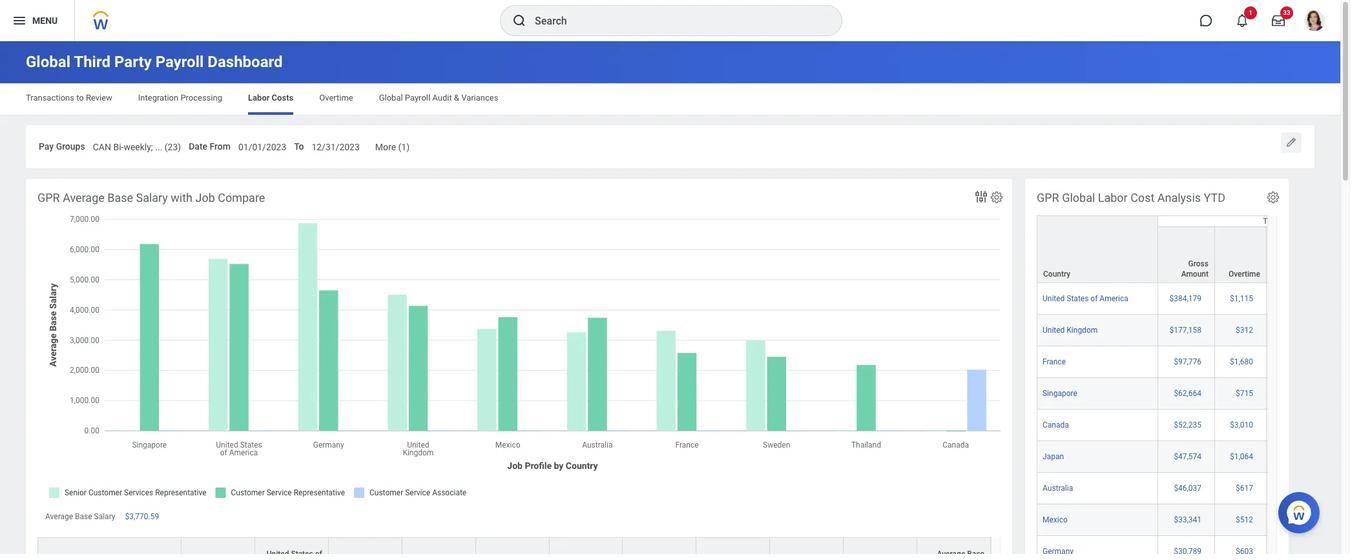 Task type: describe. For each thing, give the bounding box(es) containing it.
america
[[1100, 294, 1129, 304]]

average base salary
[[45, 513, 115, 522]]

$715 button
[[1236, 389, 1255, 399]]

can bi-weekly; ... (23)
[[93, 142, 181, 152]]

9 cell from the top
[[1267, 537, 1329, 555]]

$3,770.59 button
[[125, 512, 161, 523]]

costs
[[272, 93, 293, 103]]

dashboard
[[208, 53, 283, 71]]

labor costs
[[248, 93, 293, 103]]

transactions
[[26, 93, 74, 103]]

france link
[[1043, 355, 1066, 367]]

12/31/2023
[[312, 142, 360, 152]]

menu
[[32, 15, 58, 26]]

with
[[171, 191, 193, 205]]

mexico link
[[1043, 514, 1068, 525]]

row containing france
[[1037, 347, 1350, 378]]

row containing total
[[1037, 216, 1350, 284]]

australia link
[[1043, 482, 1073, 493]]

profile logan mcneil image
[[1304, 10, 1325, 34]]

processing
[[180, 93, 222, 103]]

1 vertical spatial average
[[45, 513, 73, 522]]

33 button
[[1264, 6, 1293, 35]]

total
[[1263, 217, 1280, 226]]

overtime inside tab list
[[319, 93, 353, 103]]

$1,680 button
[[1230, 357, 1255, 368]]

overtime column header
[[1215, 227, 1267, 295]]

party
[[114, 53, 152, 71]]

integration
[[138, 93, 178, 103]]

justify image
[[12, 13, 27, 28]]

(23)
[[165, 142, 181, 152]]

global third party payroll dashboard
[[26, 53, 283, 71]]

row containing gross amount
[[1037, 227, 1350, 295]]

notifications large image
[[1236, 14, 1249, 27]]

1 horizontal spatial salary
[[136, 191, 168, 205]]

date from
[[189, 141, 231, 152]]

compare
[[218, 191, 265, 205]]

germany - click to sort/filter image
[[335, 550, 396, 555]]

audit
[[432, 93, 452, 103]]

0 vertical spatial payroll
[[155, 53, 204, 71]]

$33,341 button
[[1174, 515, 1204, 526]]

(1)
[[398, 142, 410, 152]]

More (1) text field
[[375, 134, 410, 157]]

configure and view chart data image
[[974, 189, 989, 205]]

overtime inside popup button
[[1229, 270, 1260, 279]]

0 horizontal spatial salary
[[94, 513, 115, 522]]

to
[[294, 141, 304, 152]]

cell for $1,680
[[1267, 347, 1329, 378]]

singapore
[[1043, 389, 1078, 399]]

can
[[93, 142, 111, 152]]

united states of america
[[1043, 294, 1129, 304]]

$177,158 button
[[1170, 325, 1204, 336]]

1 horizontal spatial labor
[[1098, 191, 1128, 205]]

united for united states of america
[[1043, 294, 1065, 304]]

pay groups
[[39, 141, 85, 152]]

to element
[[312, 134, 360, 157]]

gross amount button
[[1158, 227, 1215, 283]]

of
[[1091, 294, 1098, 304]]

gpr global labor cost analysis ytd element
[[1025, 179, 1350, 555]]

$384,179
[[1170, 294, 1202, 304]]

cell for $512
[[1267, 505, 1329, 537]]

$715
[[1236, 389, 1253, 399]]

2 vertical spatial global
[[1062, 191, 1095, 205]]

$617
[[1236, 484, 1253, 493]]

cell for $3,010
[[1267, 410, 1329, 442]]

$384,179 button
[[1170, 294, 1204, 304]]

row containing japan
[[1037, 442, 1350, 473]]

$62,664
[[1174, 389, 1202, 399]]

global for global payroll audit & variances
[[379, 93, 403, 103]]

united kingdom link
[[1043, 324, 1098, 335]]

$52,235
[[1174, 421, 1202, 430]]

cell for $1,115
[[1267, 284, 1329, 315]]

row inside gpr average base salary with job compare element
[[37, 538, 991, 555]]

Search Workday  search field
[[535, 6, 815, 35]]

gpr average base salary with job compare element
[[26, 179, 1012, 555]]

variances
[[461, 93, 498, 103]]

inbox large image
[[1272, 14, 1285, 27]]

$3,770.59
[[125, 513, 159, 522]]

$1,064 button
[[1230, 452, 1255, 463]]

$46,037 button
[[1174, 484, 1204, 494]]

states
[[1067, 294, 1089, 304]]

...
[[155, 142, 162, 152]]

integration processing
[[138, 93, 222, 103]]

cell for $1,064
[[1267, 442, 1329, 473]]

canada link
[[1043, 419, 1069, 430]]

country
[[1043, 270, 1071, 279]]

$46,037
[[1174, 484, 1202, 493]]

ytd
[[1204, 191, 1226, 205]]

12/31/2023 text field
[[312, 134, 360, 157]]



Task type: vqa. For each thing, say whether or not it's contained in the screenshot.
France
yes



Task type: locate. For each thing, give the bounding box(es) containing it.
global third party payroll dashboard main content
[[0, 41, 1350, 555]]

salary left with
[[136, 191, 168, 205]]

CAN Bi-weekly; ... (23) text field
[[93, 134, 181, 157]]

gpr average base salary with job compare
[[37, 191, 265, 205]]

0 vertical spatial salary
[[136, 191, 168, 205]]

1 horizontal spatial overtime
[[1229, 270, 1260, 279]]

5 cell from the top
[[1267, 410, 1329, 442]]

gpr down pay
[[37, 191, 60, 205]]

1 vertical spatial global
[[379, 93, 403, 103]]

2 cell from the top
[[1267, 315, 1329, 347]]

analysis
[[1158, 191, 1201, 205]]

groups
[[56, 141, 85, 152]]

$1,115
[[1230, 294, 1253, 304]]

0 vertical spatial global
[[26, 53, 70, 71]]

global up more (1) text field
[[379, 93, 403, 103]]

0 vertical spatial labor
[[248, 93, 270, 103]]

$617 button
[[1236, 484, 1255, 494]]

united inside united states of america link
[[1043, 294, 1065, 304]]

4 cell from the top
[[1267, 378, 1329, 410]]

gpr for gpr average base salary with job compare
[[37, 191, 60, 205]]

date from element
[[238, 134, 286, 157]]

7 cell from the top
[[1267, 473, 1329, 505]]

more
[[375, 142, 396, 152]]

1 vertical spatial united
[[1043, 326, 1065, 335]]

2 gpr from the left
[[1037, 191, 1059, 205]]

row containing mexico
[[1037, 505, 1350, 537]]

bi-
[[113, 142, 124, 152]]

1 cell from the top
[[1267, 284, 1329, 315]]

country button
[[1038, 216, 1158, 283]]

0 vertical spatial overtime
[[319, 93, 353, 103]]

united states of america link
[[1043, 292, 1129, 304]]

$97,776 button
[[1174, 357, 1204, 368]]

0 horizontal spatial global
[[26, 53, 70, 71]]

united inside united kingdom link
[[1043, 326, 1065, 335]]

singapore link
[[1043, 387, 1078, 399]]

$512
[[1236, 516, 1253, 525]]

0 vertical spatial united
[[1043, 294, 1065, 304]]

from
[[210, 141, 231, 152]]

cell
[[1267, 284, 1329, 315], [1267, 315, 1329, 347], [1267, 347, 1329, 378], [1267, 378, 1329, 410], [1267, 410, 1329, 442], [1267, 442, 1329, 473], [1267, 473, 1329, 505], [1267, 505, 1329, 537], [1267, 537, 1329, 555]]

overtime
[[319, 93, 353, 103], [1229, 270, 1260, 279]]

0 horizontal spatial gpr
[[37, 191, 60, 205]]

amount
[[1181, 270, 1209, 279]]

gross amount
[[1181, 260, 1209, 279]]

global inside tab list
[[379, 93, 403, 103]]

$52,235 button
[[1174, 420, 1204, 431]]

cost
[[1131, 191, 1155, 205]]

labor left costs at top left
[[248, 93, 270, 103]]

2 united from the top
[[1043, 326, 1065, 335]]

menu button
[[0, 0, 74, 41]]

base left $3,770.59
[[75, 513, 92, 522]]

01/01/2023
[[238, 142, 286, 152]]

1 vertical spatial salary
[[94, 513, 115, 522]]

1 horizontal spatial global
[[379, 93, 403, 103]]

1 vertical spatial payroll
[[405, 93, 430, 103]]

gpr
[[37, 191, 60, 205], [1037, 191, 1059, 205]]

to
[[76, 93, 84, 103]]

pay groups element
[[93, 134, 181, 157]]

search image
[[512, 13, 527, 28]]

australia
[[1043, 484, 1073, 493]]

configure gpr global labor cost analysis ytd image
[[1266, 190, 1281, 205]]

3 cell from the top
[[1267, 347, 1329, 378]]

payroll up integration processing
[[155, 53, 204, 71]]

labor inside tab list
[[248, 93, 270, 103]]

0 horizontal spatial overtime
[[319, 93, 353, 103]]

0 vertical spatial average
[[63, 191, 105, 205]]

united left the kingdom
[[1043, 326, 1065, 335]]

gpr inside gpr average base salary with job compare element
[[37, 191, 60, 205]]

33
[[1283, 9, 1291, 16]]

0 horizontal spatial labor
[[248, 93, 270, 103]]

$312 button
[[1236, 325, 1255, 336]]

0 horizontal spatial base
[[75, 513, 92, 522]]

$1,680
[[1230, 358, 1253, 367]]

$312
[[1236, 326, 1253, 335]]

overtime up 12/31/2023 'text field'
[[319, 93, 353, 103]]

$62,664 button
[[1174, 389, 1204, 399]]

country column header
[[1037, 216, 1158, 284]]

tab list
[[13, 84, 1328, 115]]

united for united kingdom
[[1043, 326, 1065, 335]]

$33,341
[[1174, 516, 1202, 525]]

0 vertical spatial base
[[107, 191, 133, 205]]

global up country popup button
[[1062, 191, 1095, 205]]

$47,574
[[1174, 453, 1202, 462]]

global for global third party payroll dashboard
[[26, 53, 70, 71]]

global up transactions
[[26, 53, 70, 71]]

&
[[454, 93, 459, 103]]

6 cell from the top
[[1267, 442, 1329, 473]]

weekly;
[[124, 142, 153, 152]]

2 horizontal spatial global
[[1062, 191, 1095, 205]]

row containing united kingdom
[[1037, 315, 1350, 347]]

gpr inside gpr global labor cost analysis ytd element
[[1037, 191, 1059, 205]]

global
[[26, 53, 70, 71], [379, 93, 403, 103], [1062, 191, 1095, 205]]

1 vertical spatial base
[[75, 513, 92, 522]]

payroll
[[155, 53, 204, 71], [405, 93, 430, 103]]

1 vertical spatial labor
[[1098, 191, 1128, 205]]

total button
[[1158, 216, 1350, 227]]

row containing united states of america
[[1037, 284, 1350, 315]]

$512 button
[[1236, 515, 1255, 526]]

tab list containing transactions to review
[[13, 84, 1328, 115]]

row containing canada
[[1037, 410, 1350, 442]]

mexico
[[1043, 516, 1068, 525]]

more (1)
[[375, 142, 410, 152]]

gross amount column header
[[1158, 227, 1215, 295]]

france
[[1043, 358, 1066, 367]]

salary left $3,770.59
[[94, 513, 115, 522]]

salary
[[136, 191, 168, 205], [94, 513, 115, 522]]

0 horizontal spatial payroll
[[155, 53, 204, 71]]

$1,115 button
[[1230, 294, 1255, 304]]

labor left cost
[[1098, 191, 1128, 205]]

overtime up $1,115 button
[[1229, 270, 1260, 279]]

cell for $617
[[1267, 473, 1329, 505]]

1 vertical spatial overtime
[[1229, 270, 1260, 279]]

$47,574 button
[[1174, 452, 1204, 463]]

cell for $715
[[1267, 378, 1329, 410]]

1 horizontal spatial base
[[107, 191, 133, 205]]

payroll inside tab list
[[405, 93, 430, 103]]

$1,064
[[1230, 453, 1253, 462]]

$3,010 button
[[1230, 420, 1255, 431]]

cell for $312
[[1267, 315, 1329, 347]]

united left the states
[[1043, 294, 1065, 304]]

job
[[195, 191, 215, 205]]

date
[[189, 141, 207, 152]]

japan link
[[1043, 450, 1064, 462]]

japan
[[1043, 453, 1064, 462]]

1 horizontal spatial gpr
[[1037, 191, 1059, 205]]

row containing singapore
[[1037, 378, 1350, 410]]

1
[[1249, 9, 1253, 16]]

$3,010
[[1230, 421, 1253, 430]]

review
[[86, 93, 112, 103]]

1 gpr from the left
[[37, 191, 60, 205]]

gpr right configure gpr average base salary with job compare "icon"
[[1037, 191, 1059, 205]]

payroll left audit
[[405, 93, 430, 103]]

overtime button
[[1215, 227, 1266, 283]]

edit image
[[1285, 136, 1298, 149]]

gpr global labor cost analysis ytd
[[1037, 191, 1226, 205]]

third
[[74, 53, 110, 71]]

menu banner
[[0, 0, 1341, 41]]

base down bi-
[[107, 191, 133, 205]]

labor
[[248, 93, 270, 103], [1098, 191, 1128, 205]]

row
[[1037, 216, 1350, 284], [1037, 227, 1350, 295], [1037, 284, 1350, 315], [1037, 315, 1350, 347], [1037, 347, 1350, 378], [1037, 378, 1350, 410], [1037, 410, 1350, 442], [1037, 442, 1350, 473], [1037, 473, 1350, 505], [1037, 505, 1350, 537], [1037, 537, 1350, 555], [37, 538, 991, 555]]

8 cell from the top
[[1267, 505, 1329, 537]]

global payroll audit & variances
[[379, 93, 498, 103]]

transactions to review
[[26, 93, 112, 103]]

tab list inside global third party payroll dashboard main content
[[13, 84, 1328, 115]]

row containing australia
[[1037, 473, 1350, 505]]

configure gpr average base salary with job compare image
[[990, 190, 1004, 205]]

01/01/2023 text field
[[238, 134, 286, 157]]

$177,158
[[1170, 326, 1202, 335]]

united kingdom
[[1043, 326, 1098, 335]]

gpr for gpr global labor cost analysis ytd
[[1037, 191, 1059, 205]]

1 united from the top
[[1043, 294, 1065, 304]]

1 horizontal spatial payroll
[[405, 93, 430, 103]]

gross
[[1189, 260, 1209, 269]]

pay
[[39, 141, 54, 152]]

kingdom
[[1067, 326, 1098, 335]]

base
[[107, 191, 133, 205], [75, 513, 92, 522]]

canada
[[1043, 421, 1069, 430]]

$97,776
[[1174, 358, 1202, 367]]



